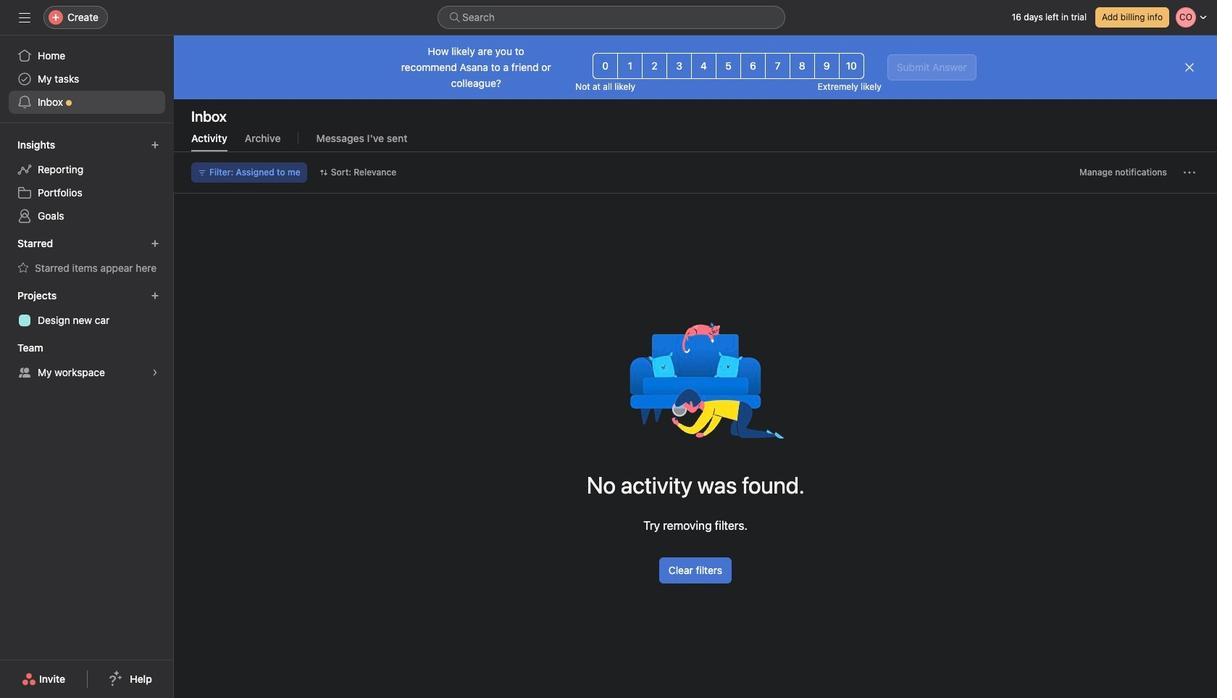 Task type: describe. For each thing, give the bounding box(es) containing it.
starred element
[[0, 231, 174, 283]]

insights element
[[0, 132, 174, 231]]

dismiss image
[[1185, 62, 1196, 73]]

more actions image
[[1185, 167, 1196, 178]]



Task type: vqa. For each thing, say whether or not it's contained in the screenshot.
team DROPDOWN BUTTON at the bottom left
no



Task type: locate. For each thing, give the bounding box(es) containing it.
teams element
[[0, 335, 174, 387]]

option group
[[593, 53, 865, 79]]

None radio
[[642, 53, 668, 79], [692, 53, 717, 79], [766, 53, 791, 79], [790, 53, 815, 79], [815, 53, 840, 79], [642, 53, 668, 79], [692, 53, 717, 79], [766, 53, 791, 79], [790, 53, 815, 79], [815, 53, 840, 79]]

new insights image
[[151, 141, 159, 149]]

None radio
[[593, 53, 619, 79], [618, 53, 643, 79], [667, 53, 692, 79], [716, 53, 742, 79], [741, 53, 766, 79], [839, 53, 865, 79], [593, 53, 619, 79], [618, 53, 643, 79], [667, 53, 692, 79], [716, 53, 742, 79], [741, 53, 766, 79], [839, 53, 865, 79]]

see details, my workspace image
[[151, 368, 159, 377]]

sort: relevance image
[[320, 168, 328, 177]]

projects element
[[0, 283, 174, 335]]

global element
[[0, 36, 174, 123]]

hide sidebar image
[[19, 12, 30, 23]]

list box
[[438, 6, 786, 29]]

add items to starred image
[[151, 239, 159, 248]]

new project or portfolio image
[[151, 291, 159, 300]]



